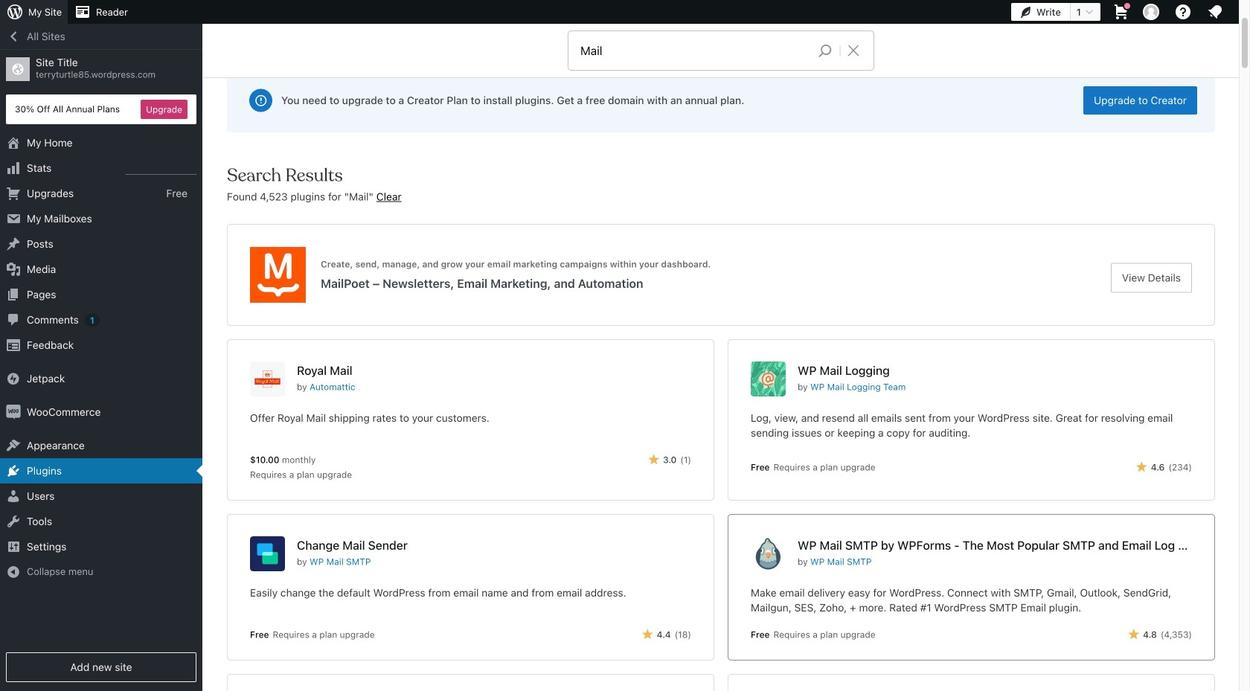 Task type: vqa. For each thing, say whether or not it's contained in the screenshot.
4th list item
no



Task type: locate. For each thing, give the bounding box(es) containing it.
close search image
[[835, 42, 872, 60]]

manage your notifications image
[[1206, 3, 1224, 21]]

plugin icon image
[[250, 362, 285, 397], [751, 362, 786, 397], [250, 537, 285, 572], [751, 537, 786, 572]]

1 vertical spatial img image
[[6, 405, 21, 420]]

open search image
[[807, 40, 844, 61]]

help image
[[1174, 3, 1192, 21]]

None search field
[[569, 31, 874, 70]]

0 vertical spatial img image
[[6, 371, 21, 386]]

1 img image from the top
[[6, 371, 21, 386]]

my shopping cart image
[[1113, 3, 1131, 21]]

img image
[[6, 371, 21, 386], [6, 405, 21, 420]]

2 img image from the top
[[6, 405, 21, 420]]



Task type: describe. For each thing, give the bounding box(es) containing it.
spotlight logo image
[[250, 247, 306, 303]]

Search search field
[[581, 31, 807, 70]]

highest hourly views 0 image
[[126, 165, 196, 175]]

my profile image
[[1143, 4, 1160, 20]]



